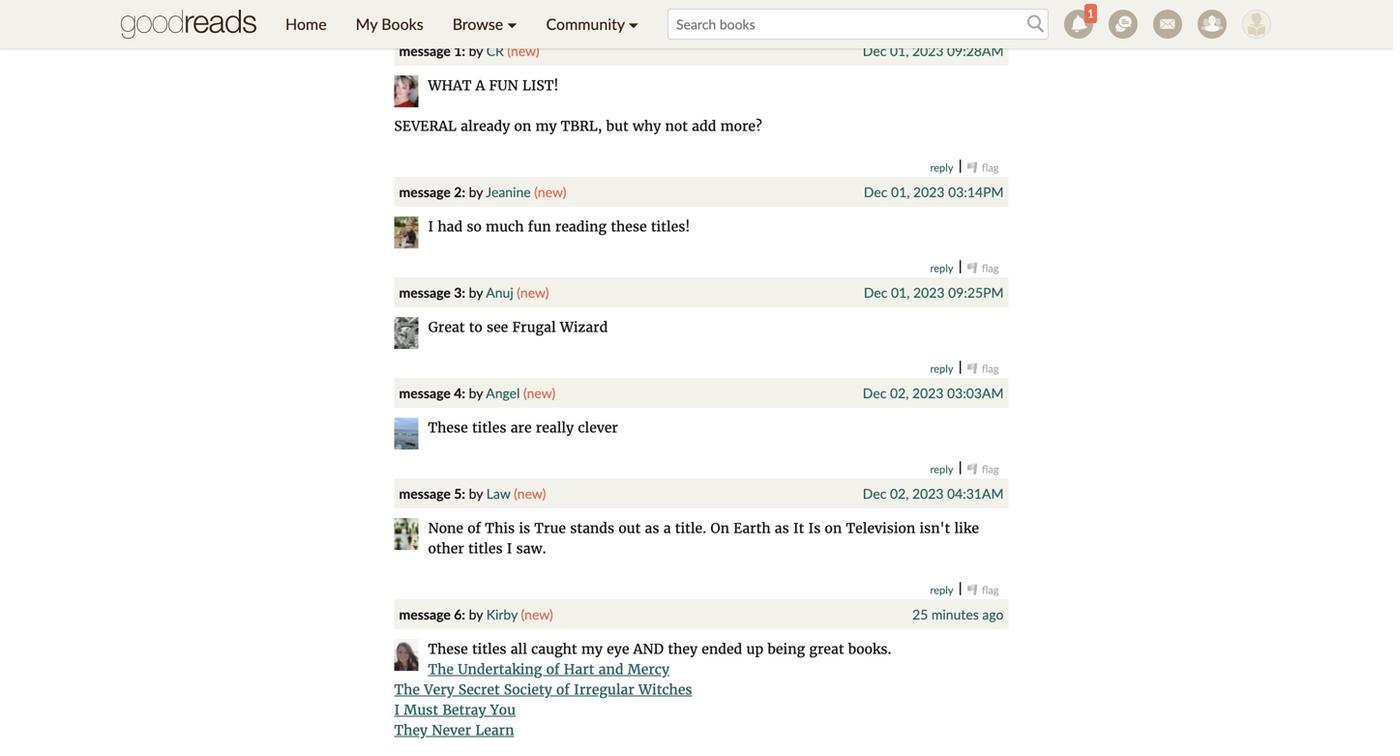 Task type: describe. For each thing, give the bounding box(es) containing it.
stands
[[570, 520, 615, 538]]

message for i had so much fun reading these titles!
[[399, 184, 451, 200]]

being
[[768, 641, 805, 659]]

and
[[599, 662, 624, 679]]

jeanine image
[[394, 217, 419, 249]]

by for a
[[469, 43, 483, 59]]

25
[[913, 607, 928, 623]]

undertaking
[[458, 662, 542, 679]]

what
[[428, 77, 472, 94]]

great
[[809, 641, 844, 659]]

menu containing home
[[271, 0, 653, 48]]

02, for none of this is true stands out as a title. on earth as it is on television isn't like other titles i saw.
[[890, 486, 909, 502]]

title.
[[675, 520, 707, 538]]

is
[[809, 520, 821, 538]]

they never learn link
[[394, 722, 514, 740]]

on
[[711, 520, 730, 538]]

2023 for i had so much fun reading these titles!
[[914, 184, 945, 200]]

why
[[633, 118, 661, 135]]

▾ for browse ▾
[[507, 15, 517, 33]]

law
[[487, 486, 511, 502]]

fun
[[489, 77, 519, 94]]

browse ▾ button
[[438, 0, 532, 48]]

what a fun list!
[[428, 77, 559, 94]]

browse
[[453, 15, 503, 33]]

kirby image
[[394, 640, 419, 672]]

jeanine
[[486, 184, 531, 200]]

my group discussions image
[[1109, 10, 1138, 39]]

law nguyen image
[[394, 519, 419, 551]]

witches
[[639, 682, 693, 699]]

none of this is true stands out as a title. on earth as it is on television isn't like other titles i saw.
[[428, 520, 979, 558]]

dec 02, 2023 03:03am
[[863, 385, 1004, 402]]

2 as from the left
[[775, 520, 790, 538]]

reply for these titles are really clever
[[931, 463, 954, 476]]

0 vertical spatial on
[[514, 118, 532, 135]]

2 vertical spatial of
[[556, 682, 570, 699]]

community ▾ button
[[532, 0, 653, 48]]

flag for these titles are really clever
[[982, 463, 999, 476]]

dec 01, 2023 03:14pm
[[864, 184, 1004, 200]]

3:
[[454, 285, 466, 301]]

betray
[[443, 702, 486, 720]]

mercy
[[628, 662, 670, 679]]

01, for i had so much fun reading these titles!
[[891, 184, 910, 200]]

flag for what a fun list!
[[982, 161, 999, 174]]

law link
[[487, 486, 511, 502]]

community
[[546, 15, 625, 33]]

2023 for these titles are really clever
[[913, 385, 944, 402]]

(new) for really
[[524, 385, 556, 402]]

reply for what a fun list!
[[931, 161, 954, 174]]

message 5: by law (new)
[[399, 486, 546, 502]]

my inside these titles all caught my eye and they ended up being great books. the undertaking of hart and mercy the very secret society of irregular witches i must betray you they never learn
[[582, 641, 603, 659]]

titles for all
[[472, 641, 507, 659]]

these titles are really clever
[[428, 420, 618, 437]]

message for none of this is true stands out as a title. on earth as it is on television isn't like other titles i saw.
[[399, 486, 451, 502]]

isn't
[[920, 520, 951, 538]]

2023 for what a fun list!
[[913, 43, 944, 59]]

add
[[692, 118, 717, 135]]

home
[[286, 15, 327, 33]]

kirby
[[487, 607, 518, 623]]

home link
[[271, 0, 341, 48]]

caught
[[531, 641, 577, 659]]

dec 01, 2023 09:25pm link
[[864, 285, 1004, 301]]

reply for none of this is true stands out as a title. on earth as it is on television isn't like other titles i saw.
[[931, 584, 954, 597]]

this
[[485, 520, 515, 538]]

flag link for i had so much fun reading these titles!
[[968, 262, 999, 275]]

03:14pm
[[949, 184, 1004, 200]]

are
[[511, 420, 532, 437]]

dec for great to see frugal wizard
[[864, 285, 888, 301]]

i inside these titles all caught my eye and they ended up being great books. the undertaking of hart and mercy the very secret society of irregular witches i must betray you they never learn
[[394, 702, 400, 720]]

angel
[[486, 385, 520, 402]]

by for titles
[[469, 385, 483, 402]]

flag for i had so much fun reading these titles!
[[982, 262, 999, 275]]

several already on my tbrl, but why not add more?
[[394, 118, 762, 135]]

dec 02, 2023 04:31am
[[863, 486, 1004, 502]]

1 vertical spatial of
[[546, 662, 560, 679]]

titles inside the none of this is true stands out as a title. on earth as it is on television isn't like other titles i saw.
[[468, 541, 503, 558]]

03:03am
[[948, 385, 1004, 402]]

of inside the none of this is true stands out as a title. on earth as it is on television isn't like other titles i saw.
[[468, 520, 481, 538]]

a
[[664, 520, 671, 538]]

reply for great to see frugal wizard
[[931, 362, 954, 376]]

other
[[428, 541, 464, 558]]

inbox image
[[1154, 10, 1183, 39]]

dec 01, 2023 09:25pm
[[864, 285, 1004, 301]]

reply link for these titles are really clever
[[931, 463, 954, 476]]

1 vertical spatial the
[[394, 682, 420, 699]]

to
[[469, 319, 483, 336]]

frugal
[[512, 319, 556, 336]]

09:28am
[[948, 43, 1004, 59]]

2023 for none of this is true stands out as a title. on earth as it is on television isn't like other titles i saw.
[[913, 486, 944, 502]]

you
[[490, 702, 516, 720]]

(new) for list!
[[508, 43, 540, 59]]

anuj image
[[394, 317, 419, 349]]

must
[[404, 702, 439, 720]]

tbrl,
[[561, 118, 602, 135]]

books
[[382, 15, 424, 33]]

09:25pm
[[949, 285, 1004, 301]]

reply link for what a fun list!
[[931, 161, 954, 174]]

but
[[606, 118, 629, 135]]

minutes
[[932, 607, 979, 623]]

bob builder image
[[1243, 10, 1272, 39]]

by for of
[[469, 486, 483, 502]]

notifications element
[[1065, 4, 1098, 39]]

message 3: by anuj (new)
[[399, 285, 549, 301]]

learn
[[476, 722, 514, 740]]

01, for great to see frugal wizard
[[891, 285, 910, 301]]

message 4: by angel (new)
[[399, 385, 556, 402]]

had
[[438, 218, 463, 236]]

reading
[[555, 218, 607, 236]]

angel link
[[486, 385, 520, 402]]

my books link
[[341, 0, 438, 48]]

Search books text field
[[668, 9, 1049, 40]]

clever
[[578, 420, 618, 437]]

02, for these titles are really clever
[[890, 385, 909, 402]]

fun
[[528, 218, 551, 236]]

books.
[[849, 641, 892, 659]]

dec 01, 2023 09:28am
[[863, 43, 1004, 59]]

reply | for i had so much fun reading these titles!
[[931, 259, 968, 276]]

titles for are
[[472, 420, 507, 437]]

titles!
[[651, 218, 690, 236]]

the very secret society of irregular witches link
[[394, 682, 693, 699]]

2:
[[454, 184, 466, 200]]

secret
[[459, 682, 500, 699]]

dec 01, 2023 09:28am link
[[863, 43, 1004, 59]]



Task type: vqa. For each thing, say whether or not it's contained in the screenshot.
second CHRISTINE from the bottom of the page
no



Task type: locate. For each thing, give the bounding box(es) containing it.
0 horizontal spatial i
[[394, 702, 400, 720]]

1 by from the top
[[469, 43, 483, 59]]

| up 25 minutes ago
[[958, 581, 964, 599]]

by right 5:
[[469, 486, 483, 502]]

message left 5:
[[399, 486, 451, 502]]

reply | up minutes
[[931, 581, 968, 599]]

2023 up isn't
[[913, 486, 944, 502]]

1 horizontal spatial as
[[775, 520, 790, 538]]

reply | up dec 01, 2023 03:14pm
[[931, 158, 968, 176]]

1 horizontal spatial on
[[825, 520, 842, 538]]

flag link for great to see frugal wizard
[[968, 362, 999, 376]]

flag up the 09:25pm
[[982, 262, 999, 275]]

i inside the none of this is true stands out as a title. on earth as it is on television isn't like other titles i saw.
[[507, 541, 512, 558]]

1 flag link from the top
[[968, 161, 999, 174]]

0 vertical spatial titles
[[472, 420, 507, 437]]

true
[[535, 520, 566, 538]]

reply up dec 01, 2023 03:14pm
[[931, 161, 954, 174]]

0 horizontal spatial the
[[394, 682, 420, 699]]

01, left the 09:25pm
[[891, 285, 910, 301]]

| up 03:03am
[[958, 360, 964, 377]]

message left 4:
[[399, 385, 451, 402]]

the up very
[[428, 662, 454, 679]]

4 reply | from the top
[[931, 460, 968, 478]]

1 vertical spatial 02,
[[890, 486, 909, 502]]

5 by from the top
[[469, 486, 483, 502]]

3 by from the top
[[469, 285, 483, 301]]

i left had
[[428, 218, 434, 236]]

my left tbrl, at the top of the page
[[536, 118, 557, 135]]

friend requests image
[[1198, 10, 1227, 39]]

a
[[476, 77, 485, 94]]

4 by from the top
[[469, 385, 483, 402]]

cr link
[[487, 43, 504, 59]]

01, left 03:14pm
[[891, 184, 910, 200]]

0 vertical spatial 02,
[[890, 385, 909, 402]]

reply up dec 02, 2023 03:03am link
[[931, 362, 954, 376]]

3 reply from the top
[[931, 362, 954, 376]]

2023 left 03:14pm
[[914, 184, 945, 200]]

1 reply from the top
[[931, 161, 954, 174]]

i had so much fun reading these titles!
[[428, 218, 690, 236]]

(new) for is
[[514, 486, 546, 502]]

none
[[428, 520, 464, 538]]

flag link up ago on the bottom
[[968, 584, 999, 597]]

message 2: by jeanine (new)
[[399, 184, 567, 200]]

message left 6: at left
[[399, 607, 451, 623]]

3 flag link from the top
[[968, 362, 999, 376]]

1 ▾ from the left
[[507, 15, 517, 33]]

by right '2:'
[[469, 184, 483, 200]]

of down the undertaking of hart and mercy link
[[556, 682, 570, 699]]

television
[[846, 520, 916, 538]]

1 vertical spatial i
[[507, 541, 512, 558]]

1
[[1088, 6, 1095, 20]]

| for what a fun list!
[[958, 158, 964, 176]]

reply link
[[931, 161, 954, 174], [931, 262, 954, 275], [931, 362, 954, 376], [931, 463, 954, 476], [931, 584, 954, 597]]

flag up 03:14pm
[[982, 161, 999, 174]]

Search for books to add to your shelves search field
[[668, 9, 1049, 40]]

1 vertical spatial titles
[[468, 541, 503, 558]]

by right 3:
[[469, 285, 483, 301]]

(new) for much
[[534, 184, 567, 200]]

(new) right angel link
[[524, 385, 556, 402]]

great to see frugal wizard
[[428, 319, 608, 336]]

0 horizontal spatial ▾
[[507, 15, 517, 33]]

flag link for none of this is true stands out as a title. on earth as it is on television isn't like other titles i saw.
[[968, 584, 999, 597]]

(new) for frugal
[[517, 285, 549, 301]]

2 vertical spatial i
[[394, 702, 400, 720]]

2023 left the 09:25pm
[[914, 285, 945, 301]]

02, left 03:03am
[[890, 385, 909, 402]]

2 02, from the top
[[890, 486, 909, 502]]

reply
[[931, 161, 954, 174], [931, 262, 954, 275], [931, 362, 954, 376], [931, 463, 954, 476], [931, 584, 954, 597]]

up
[[747, 641, 764, 659]]

(new) right anuj link
[[517, 285, 549, 301]]

| for none of this is true stands out as a title. on earth as it is on television isn't like other titles i saw.
[[958, 581, 964, 599]]

message for what a fun list!
[[399, 43, 451, 59]]

titles down this
[[468, 541, 503, 558]]

much
[[486, 218, 524, 236]]

see
[[487, 319, 508, 336]]

dec for these titles are really clever
[[863, 385, 887, 402]]

flag link up "04:31am"
[[968, 463, 999, 476]]

2 vertical spatial 01,
[[891, 285, 910, 301]]

reply up dec 01, 2023 09:25pm link
[[931, 262, 954, 275]]

titles up undertaking
[[472, 641, 507, 659]]

these inside these titles all caught my eye and they ended up being great books. the undertaking of hart and mercy the very secret society of irregular witches i must betray you they never learn
[[428, 641, 468, 659]]

5 flag from the top
[[982, 584, 999, 597]]

04:31am
[[948, 486, 1004, 502]]

dec for what a fun list!
[[863, 43, 887, 59]]

01, for what a fun list!
[[890, 43, 909, 59]]

these titles all caught my eye and they ended up being great books. the undertaking of hart and mercy the very secret society of irregular witches i must betray you they never learn
[[394, 641, 892, 740]]

4 flag from the top
[[982, 463, 999, 476]]

flag up 03:03am
[[982, 362, 999, 376]]

more?
[[721, 118, 762, 135]]

reply for i had so much fun reading these titles!
[[931, 262, 954, 275]]

anuj
[[486, 285, 514, 301]]

5 reply from the top
[[931, 584, 954, 597]]

0 horizontal spatial as
[[645, 520, 660, 538]]

| up the 09:25pm
[[958, 259, 964, 276]]

dec for i had so much fun reading these titles!
[[864, 184, 888, 200]]

1 vertical spatial my
[[582, 641, 603, 659]]

2023 left 09:28am
[[913, 43, 944, 59]]

| for i had so much fun reading these titles!
[[958, 259, 964, 276]]

of left this
[[468, 520, 481, 538]]

1 reply link from the top
[[931, 161, 954, 174]]

1 message from the top
[[399, 43, 451, 59]]

1 vertical spatial these
[[428, 641, 468, 659]]

message for great to see frugal wizard
[[399, 285, 451, 301]]

by right 4:
[[469, 385, 483, 402]]

4 flag link from the top
[[968, 463, 999, 476]]

▾ inside popup button
[[507, 15, 517, 33]]

flag up ago on the bottom
[[982, 584, 999, 597]]

the undertaking of hart and mercy link
[[428, 662, 670, 679]]

| up 03:14pm
[[958, 158, 964, 176]]

of
[[468, 520, 481, 538], [546, 662, 560, 679], [556, 682, 570, 699]]

5 message from the top
[[399, 486, 451, 502]]

0 vertical spatial these
[[428, 420, 468, 437]]

flag up "04:31am"
[[982, 463, 999, 476]]

reply up minutes
[[931, 584, 954, 597]]

like
[[955, 520, 979, 538]]

flag for great to see frugal wizard
[[982, 362, 999, 376]]

2 flag from the top
[[982, 262, 999, 275]]

0 vertical spatial 01,
[[890, 43, 909, 59]]

| up "04:31am"
[[958, 460, 964, 478]]

flag link up the 09:25pm
[[968, 262, 999, 275]]

6 by from the top
[[469, 607, 483, 623]]

these for these titles all caught my eye and they ended up being great books. the undertaking of hart and mercy the very secret society of irregular witches i must betray you they never learn
[[428, 641, 468, 659]]

by for had
[[469, 184, 483, 200]]

ended
[[702, 641, 743, 659]]

message for these titles are really clever
[[399, 385, 451, 402]]

4 reply from the top
[[931, 463, 954, 476]]

the
[[428, 662, 454, 679], [394, 682, 420, 699]]

these
[[611, 218, 647, 236]]

as
[[645, 520, 660, 538], [775, 520, 790, 538]]

1 horizontal spatial i
[[428, 218, 434, 236]]

reply link for none of this is true stands out as a title. on earth as it is on television isn't like other titles i saw.
[[931, 584, 954, 597]]

01, down search for books to add to your shelves search box
[[890, 43, 909, 59]]

▾ right 'community'
[[629, 15, 639, 33]]

flag link for what a fun list!
[[968, 161, 999, 174]]

message left 3:
[[399, 285, 451, 301]]

dec
[[863, 43, 887, 59], [864, 184, 888, 200], [864, 285, 888, 301], [863, 385, 887, 402], [863, 486, 887, 502]]

never
[[432, 722, 471, 740]]

2 these from the top
[[428, 641, 468, 659]]

saw.
[[516, 541, 547, 558]]

2 reply link from the top
[[931, 262, 954, 275]]

as left it
[[775, 520, 790, 538]]

by right 6: at left
[[469, 607, 483, 623]]

dec for none of this is true stands out as a title. on earth as it is on television isn't like other titles i saw.
[[863, 486, 887, 502]]

reply | up dec 01, 2023 09:25pm link
[[931, 259, 968, 276]]

reply | up dec 02, 2023 03:03am link
[[931, 360, 968, 377]]

my books
[[356, 15, 424, 33]]

5 flag link from the top
[[968, 584, 999, 597]]

message 1: by cr (new)
[[399, 43, 540, 59]]

(new) right the law
[[514, 486, 546, 502]]

5:
[[454, 486, 466, 502]]

2 horizontal spatial i
[[507, 541, 512, 558]]

eye
[[607, 641, 630, 659]]

5 reply | from the top
[[931, 581, 968, 599]]

message left '2:'
[[399, 184, 451, 200]]

as left a
[[645, 520, 660, 538]]

2 ▾ from the left
[[629, 15, 639, 33]]

dec 02, 2023 04:31am link
[[863, 486, 1004, 502]]

0 vertical spatial my
[[536, 118, 557, 135]]

my
[[356, 15, 378, 33]]

and
[[634, 641, 664, 659]]

reply link for i had so much fun reading these titles!
[[931, 262, 954, 275]]

so
[[467, 218, 482, 236]]

anuj link
[[486, 285, 514, 301]]

message 6: by kirby (new)
[[399, 607, 553, 623]]

reply | for what a fun list!
[[931, 158, 968, 176]]

these for these titles are really clever
[[428, 420, 468, 437]]

5 reply link from the top
[[931, 584, 954, 597]]

4:
[[454, 385, 466, 402]]

i left saw.
[[507, 541, 512, 558]]

it
[[794, 520, 805, 538]]

reply link up minutes
[[931, 584, 954, 597]]

my up hart
[[582, 641, 603, 659]]

titles left are
[[472, 420, 507, 437]]

▾ inside popup button
[[629, 15, 639, 33]]

the up the must
[[394, 682, 420, 699]]

0 vertical spatial the
[[428, 662, 454, 679]]

1 horizontal spatial the
[[428, 662, 454, 679]]

6:
[[454, 607, 466, 623]]

1 | from the top
[[958, 158, 964, 176]]

02,
[[890, 385, 909, 402], [890, 486, 909, 502]]

reply | for none of this is true stands out as a title. on earth as it is on television isn't like other titles i saw.
[[931, 581, 968, 599]]

2 message from the top
[[399, 184, 451, 200]]

4 message from the top
[[399, 385, 451, 402]]

message left 1:
[[399, 43, 451, 59]]

irregular
[[574, 682, 635, 699]]

angel image
[[394, 418, 419, 450]]

reply | for great to see frugal wizard
[[931, 360, 968, 377]]

flag link up 03:14pm
[[968, 161, 999, 174]]

1 flag from the top
[[982, 161, 999, 174]]

02, up television
[[890, 486, 909, 502]]

1 reply | from the top
[[931, 158, 968, 176]]

reply link up dec 01, 2023 03:14pm
[[931, 161, 954, 174]]

▾ for community ▾
[[629, 15, 639, 33]]

these down 6: at left
[[428, 641, 468, 659]]

very
[[424, 682, 455, 699]]

by right 1:
[[469, 43, 483, 59]]

4 reply link from the top
[[931, 463, 954, 476]]

3 message from the top
[[399, 285, 451, 301]]

i left the must
[[394, 702, 400, 720]]

already
[[461, 118, 510, 135]]

titles inside these titles all caught my eye and they ended up being great books. the undertaking of hart and mercy the very secret society of irregular witches i must betray you they never learn
[[472, 641, 507, 659]]

titles
[[472, 420, 507, 437], [468, 541, 503, 558], [472, 641, 507, 659]]

3 reply link from the top
[[931, 362, 954, 376]]

2023 for great to see frugal wizard
[[914, 285, 945, 301]]

(new) up i had so much fun reading these titles! on the top of the page
[[534, 184, 567, 200]]

3 flag from the top
[[982, 362, 999, 376]]

is
[[519, 520, 531, 538]]

2023 left 03:03am
[[913, 385, 944, 402]]

flag for none of this is true stands out as a title. on earth as it is on television isn't like other titles i saw.
[[982, 584, 999, 597]]

▾ right browse
[[507, 15, 517, 33]]

1 horizontal spatial ▾
[[629, 15, 639, 33]]

1 these from the top
[[428, 420, 468, 437]]

3 reply | from the top
[[931, 360, 968, 377]]

2 reply | from the top
[[931, 259, 968, 276]]

reply up "dec 02, 2023 04:31am"
[[931, 463, 954, 476]]

these down 4:
[[428, 420, 468, 437]]

they
[[394, 722, 428, 740]]

dec 01, 2023 03:14pm link
[[864, 184, 1004, 200]]

2 flag link from the top
[[968, 262, 999, 275]]

on right already at the top left
[[514, 118, 532, 135]]

really
[[536, 420, 574, 437]]

1 horizontal spatial my
[[582, 641, 603, 659]]

2 | from the top
[[958, 259, 964, 276]]

on
[[514, 118, 532, 135], [825, 520, 842, 538]]

2 reply from the top
[[931, 262, 954, 275]]

cr
[[487, 43, 504, 59]]

wizard
[[560, 319, 608, 336]]

6 message from the top
[[399, 607, 451, 623]]

flag link
[[968, 161, 999, 174], [968, 262, 999, 275], [968, 362, 999, 376], [968, 463, 999, 476], [968, 584, 999, 597]]

reply link up dec 02, 2023 03:03am link
[[931, 362, 954, 376]]

0 horizontal spatial my
[[536, 118, 557, 135]]

reply | for these titles are really clever
[[931, 460, 968, 478]]

1 as from the left
[[645, 520, 660, 538]]

of down caught
[[546, 662, 560, 679]]

2 vertical spatial titles
[[472, 641, 507, 659]]

reply link up dec 01, 2023 09:25pm link
[[931, 262, 954, 275]]

25 minutes ago
[[913, 607, 1004, 623]]

0 vertical spatial i
[[428, 218, 434, 236]]

0 vertical spatial of
[[468, 520, 481, 538]]

list!
[[523, 77, 559, 94]]

5 | from the top
[[958, 581, 964, 599]]

1 vertical spatial on
[[825, 520, 842, 538]]

0 horizontal spatial on
[[514, 118, 532, 135]]

1 vertical spatial 01,
[[891, 184, 910, 200]]

(new) right kirby
[[521, 607, 553, 623]]

kirby link
[[487, 607, 518, 623]]

cr williams image
[[394, 75, 419, 107]]

| for great to see frugal wizard
[[958, 360, 964, 377]]

3 | from the top
[[958, 360, 964, 377]]

hart
[[564, 662, 595, 679]]

reply link for great to see frugal wizard
[[931, 362, 954, 376]]

1 02, from the top
[[890, 385, 909, 402]]

reply |
[[931, 158, 968, 176], [931, 259, 968, 276], [931, 360, 968, 377], [931, 460, 968, 478], [931, 581, 968, 599]]

reply | up "dec 02, 2023 04:31am"
[[931, 460, 968, 478]]

earth
[[734, 520, 771, 538]]

(new) right 'cr'
[[508, 43, 540, 59]]

several
[[394, 118, 457, 135]]

flag link for these titles are really clever
[[968, 463, 999, 476]]

i must betray you link
[[394, 702, 516, 720]]

| for these titles are really clever
[[958, 460, 964, 478]]

on inside the none of this is true stands out as a title. on earth as it is on television isn't like other titles i saw.
[[825, 520, 842, 538]]

2 by from the top
[[469, 184, 483, 200]]

by
[[469, 43, 483, 59], [469, 184, 483, 200], [469, 285, 483, 301], [469, 385, 483, 402], [469, 486, 483, 502], [469, 607, 483, 623]]

menu
[[271, 0, 653, 48]]

by for to
[[469, 285, 483, 301]]

flag link up 03:03am
[[968, 362, 999, 376]]

reply link up "dec 02, 2023 04:31am"
[[931, 463, 954, 476]]

4 | from the top
[[958, 460, 964, 478]]

on right is
[[825, 520, 842, 538]]



